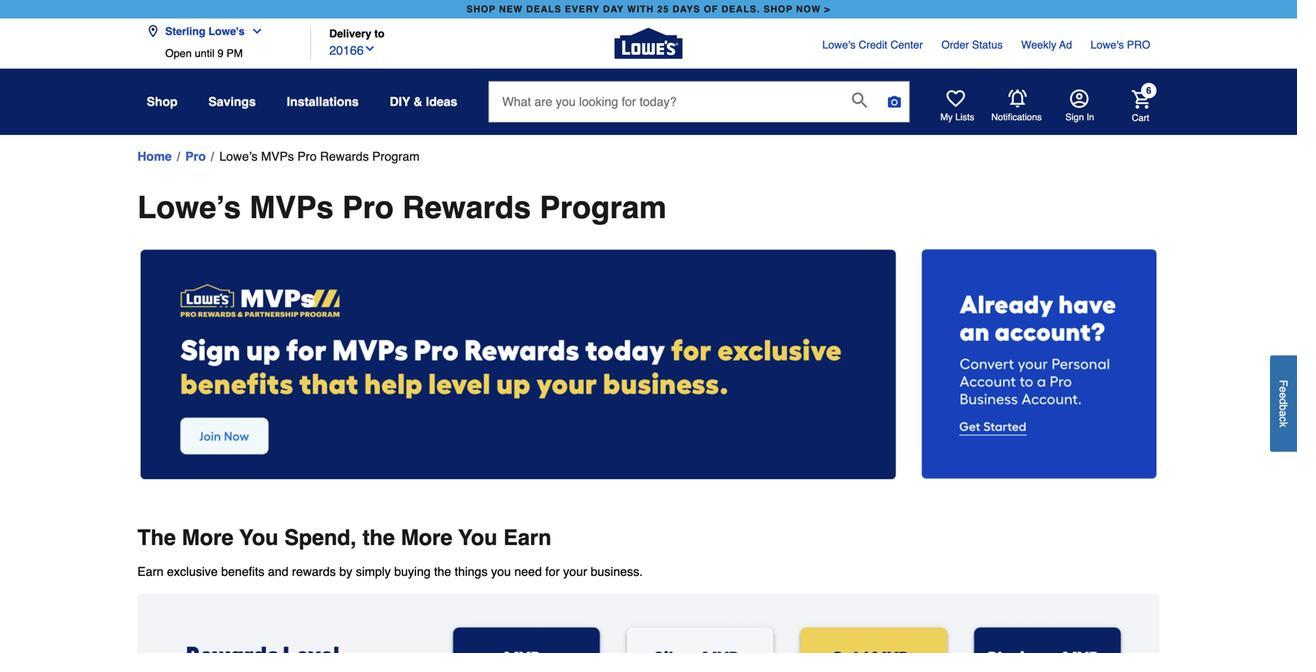 Task type: vqa. For each thing, say whether or not it's contained in the screenshot.
the Compare the best ceiling fan sizes and styles for your home at Lowe's. Read our guide to find the perfect ceiling fan for added comfort in any space.
no



Task type: describe. For each thing, give the bounding box(es) containing it.
lowe's home improvement notification center image
[[1008, 90, 1027, 108]]

order status
[[941, 39, 1003, 51]]

shop
[[147, 95, 178, 109]]

for
[[545, 565, 560, 580]]

with
[[627, 4, 654, 15]]

2 horizontal spatial pro
[[342, 190, 394, 225]]

need
[[514, 565, 542, 580]]

already have an account? convert your personal account to a pro business account. image
[[921, 249, 1157, 479]]

sign in
[[1066, 112, 1094, 123]]

installations button
[[287, 88, 359, 116]]

b
[[1277, 405, 1290, 411]]

spend,
[[284, 526, 356, 551]]

pro link
[[185, 147, 206, 166]]

shop new deals every day with 25 days of deals. shop now > link
[[463, 0, 834, 19]]

1 vertical spatial rewards
[[402, 190, 531, 225]]

weekly
[[1021, 39, 1057, 51]]

order status link
[[941, 37, 1003, 53]]

sterling lowe's button
[[147, 16, 269, 47]]

Search Query text field
[[489, 82, 840, 122]]

in
[[1087, 112, 1094, 123]]

lowe's credit center
[[822, 39, 923, 51]]

lowe's pro
[[1091, 39, 1150, 51]]

lowe's home improvement logo image
[[615, 10, 683, 78]]

delivery to
[[329, 27, 385, 40]]

0 vertical spatial lowe's
[[219, 149, 258, 164]]

open
[[165, 47, 192, 59]]

9
[[218, 47, 224, 59]]

chevron down image inside 20166 button
[[364, 43, 376, 55]]

0 vertical spatial program
[[372, 149, 420, 164]]

installations
[[287, 95, 359, 109]]

weekly ad link
[[1021, 37, 1072, 53]]

home
[[137, 149, 172, 164]]

f
[[1277, 381, 1290, 387]]

notifications
[[991, 112, 1042, 123]]

f e e d b a c k button
[[1270, 356, 1297, 453]]

order
[[941, 39, 969, 51]]

>
[[824, 4, 831, 15]]

days
[[673, 4, 701, 15]]

1 more from the left
[[182, 526, 234, 551]]

1 vertical spatial lowe's mvps pro rewards program
[[137, 190, 667, 225]]

lowe's pro link
[[1091, 37, 1150, 53]]

0 horizontal spatial earn
[[137, 565, 164, 580]]

by
[[339, 565, 352, 580]]

shop button
[[147, 88, 178, 116]]

0 vertical spatial the
[[362, 526, 395, 551]]

1 horizontal spatial the
[[434, 565, 451, 580]]

sign in button
[[1066, 90, 1094, 124]]

lowe's home improvement account image
[[1070, 90, 1089, 108]]

20166 button
[[329, 40, 376, 60]]

lowe's credit center link
[[822, 37, 923, 53]]

sign up for m v p's pro rewards today for exclusive benefits that help level up your business. image
[[141, 249, 896, 480]]

lowe's mvps pro rewards program link
[[219, 147, 420, 166]]

the more you spend, the more you earn
[[137, 526, 552, 551]]

a
[[1277, 411, 1290, 417]]

lowe's home improvement lists image
[[947, 90, 965, 108]]

0 horizontal spatial pro
[[185, 149, 206, 164]]

diy & ideas button
[[390, 88, 457, 116]]

day
[[603, 4, 624, 15]]

status
[[972, 39, 1003, 51]]

2 shop from the left
[[764, 4, 793, 15]]

home link
[[137, 147, 172, 166]]

lists
[[955, 112, 974, 123]]

1 e from the top
[[1277, 387, 1290, 393]]

lowe's inside button
[[208, 25, 245, 37]]

6
[[1146, 85, 1151, 96]]

savings button
[[208, 88, 256, 116]]

exclusive
[[167, 565, 218, 580]]

savings
[[208, 95, 256, 109]]

camera image
[[887, 94, 902, 110]]

you
[[491, 565, 511, 580]]



Task type: locate. For each thing, give the bounding box(es) containing it.
0 horizontal spatial shop
[[467, 4, 496, 15]]

pro
[[1127, 39, 1150, 51]]

1 horizontal spatial more
[[401, 526, 453, 551]]

things
[[455, 565, 488, 580]]

0 horizontal spatial you
[[239, 526, 278, 551]]

location image
[[147, 25, 159, 37]]

20166
[[329, 43, 364, 58]]

program
[[372, 149, 420, 164], [540, 190, 667, 225]]

1 vertical spatial lowe's
[[137, 190, 241, 225]]

0 horizontal spatial more
[[182, 526, 234, 551]]

1 horizontal spatial shop
[[764, 4, 793, 15]]

pm
[[227, 47, 243, 59]]

1 vertical spatial mvps
[[250, 190, 334, 225]]

earn up need
[[503, 526, 552, 551]]

weekly ad
[[1021, 39, 1072, 51]]

to
[[374, 27, 385, 40]]

0 horizontal spatial the
[[362, 526, 395, 551]]

until
[[195, 47, 215, 59]]

0 horizontal spatial lowe's
[[208, 25, 245, 37]]

pro down installations button
[[297, 149, 317, 164]]

you
[[239, 526, 278, 551], [458, 526, 497, 551]]

lowe's right pro link
[[219, 149, 258, 164]]

the
[[137, 526, 176, 551]]

earn
[[503, 526, 552, 551], [137, 565, 164, 580]]

search image
[[852, 93, 867, 108]]

more
[[182, 526, 234, 551], [401, 526, 453, 551]]

rewards
[[292, 565, 336, 580]]

c
[[1277, 417, 1290, 423]]

0 vertical spatial chevron down image
[[245, 25, 263, 37]]

sterling lowe's
[[165, 25, 245, 37]]

1 horizontal spatial you
[[458, 526, 497, 551]]

pro right home
[[185, 149, 206, 164]]

0 horizontal spatial rewards
[[320, 149, 369, 164]]

every
[[565, 4, 600, 15]]

buying
[[394, 565, 431, 580]]

the left things
[[434, 565, 451, 580]]

e up d
[[1277, 387, 1290, 393]]

simply
[[356, 565, 391, 580]]

1 horizontal spatial earn
[[503, 526, 552, 551]]

f e e d b a c k
[[1277, 381, 1290, 428]]

k
[[1277, 423, 1290, 428]]

1 vertical spatial program
[[540, 190, 667, 225]]

mvps down installations button
[[261, 149, 294, 164]]

e up b
[[1277, 393, 1290, 399]]

1 horizontal spatial pro
[[297, 149, 317, 164]]

lowe's down pro link
[[137, 190, 241, 225]]

of
[[704, 4, 718, 15]]

chevron down image
[[245, 25, 263, 37], [364, 43, 376, 55]]

pro
[[185, 149, 206, 164], [297, 149, 317, 164], [342, 190, 394, 225]]

you up things
[[458, 526, 497, 551]]

a chart with yearly benefits for m v p's tiers. image
[[137, 594, 1160, 654]]

you up benefits on the left bottom of page
[[239, 526, 278, 551]]

1 horizontal spatial program
[[540, 190, 667, 225]]

earn down the
[[137, 565, 164, 580]]

now
[[796, 4, 821, 15]]

ideas
[[426, 95, 457, 109]]

rewards
[[320, 149, 369, 164], [402, 190, 531, 225]]

the up simply
[[362, 526, 395, 551]]

business.
[[591, 565, 643, 580]]

shop left now
[[764, 4, 793, 15]]

earn exclusive benefits and rewards by simply buying the things you need for your business.
[[137, 565, 643, 580]]

d
[[1277, 399, 1290, 405]]

sterling
[[165, 25, 205, 37]]

0 vertical spatial mvps
[[261, 149, 294, 164]]

credit
[[859, 39, 888, 51]]

pro down lowe's mvps pro rewards program link
[[342, 190, 394, 225]]

shop left new
[[467, 4, 496, 15]]

new
[[499, 4, 523, 15]]

chevron down image inside sterling lowe's button
[[245, 25, 263, 37]]

1 shop from the left
[[467, 4, 496, 15]]

and
[[268, 565, 289, 580]]

1 vertical spatial the
[[434, 565, 451, 580]]

2 more from the left
[[401, 526, 453, 551]]

deals
[[526, 4, 562, 15]]

lowe's left credit
[[822, 39, 856, 51]]

mvps down lowe's mvps pro rewards program link
[[250, 190, 334, 225]]

0 vertical spatial lowe's mvps pro rewards program
[[219, 149, 420, 164]]

1 horizontal spatial rewards
[[402, 190, 531, 225]]

lowe's inside "link"
[[822, 39, 856, 51]]

&
[[414, 95, 422, 109]]

center
[[891, 39, 923, 51]]

0 horizontal spatial chevron down image
[[245, 25, 263, 37]]

0 horizontal spatial program
[[372, 149, 420, 164]]

lowe's for lowe's credit center
[[822, 39, 856, 51]]

open until 9 pm
[[165, 47, 243, 59]]

1 vertical spatial chevron down image
[[364, 43, 376, 55]]

0 vertical spatial rewards
[[320, 149, 369, 164]]

my lists
[[940, 112, 974, 123]]

the
[[362, 526, 395, 551], [434, 565, 451, 580]]

ad
[[1059, 39, 1072, 51]]

None search field
[[488, 81, 910, 137]]

lowe's for lowe's pro
[[1091, 39, 1124, 51]]

shop new deals every day with 25 days of deals. shop now >
[[467, 4, 831, 15]]

1 you from the left
[[239, 526, 278, 551]]

more up buying
[[401, 526, 453, 551]]

my
[[940, 112, 953, 123]]

deals.
[[722, 4, 760, 15]]

sign
[[1066, 112, 1084, 123]]

delivery
[[329, 27, 371, 40]]

diy & ideas
[[390, 95, 457, 109]]

lowe's up 9
[[208, 25, 245, 37]]

0 vertical spatial earn
[[503, 526, 552, 551]]

lowe's home improvement cart image
[[1132, 90, 1150, 109]]

cart
[[1132, 113, 1149, 123]]

my lists link
[[940, 90, 974, 124]]

more up exclusive
[[182, 526, 234, 551]]

2 e from the top
[[1277, 393, 1290, 399]]

diy
[[390, 95, 410, 109]]

2 horizontal spatial lowe's
[[1091, 39, 1124, 51]]

2 you from the left
[[458, 526, 497, 551]]

mvps
[[261, 149, 294, 164], [250, 190, 334, 225]]

lowe's left pro in the right top of the page
[[1091, 39, 1124, 51]]

shop
[[467, 4, 496, 15], [764, 4, 793, 15]]

mvps inside lowe's mvps pro rewards program link
[[261, 149, 294, 164]]

1 vertical spatial earn
[[137, 565, 164, 580]]

25
[[657, 4, 669, 15]]

lowe's
[[208, 25, 245, 37], [822, 39, 856, 51], [1091, 39, 1124, 51]]

your
[[563, 565, 587, 580]]

lowe's
[[219, 149, 258, 164], [137, 190, 241, 225]]

1 horizontal spatial lowe's
[[822, 39, 856, 51]]

e
[[1277, 387, 1290, 393], [1277, 393, 1290, 399]]

1 horizontal spatial chevron down image
[[364, 43, 376, 55]]

benefits
[[221, 565, 264, 580]]



